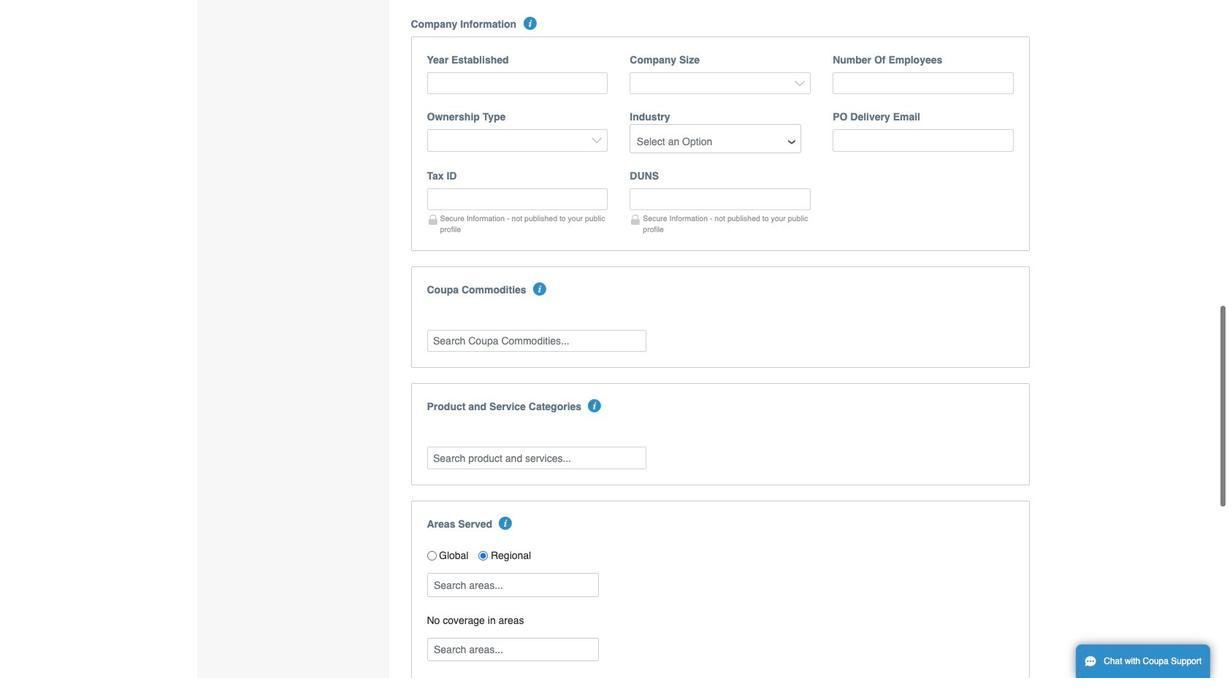 Task type: describe. For each thing, give the bounding box(es) containing it.
2 vertical spatial additional information image
[[499, 517, 512, 530]]

2 search areas... text field from the top
[[428, 639, 597, 661]]

Search product and services... field
[[427, 447, 646, 470]]

0 vertical spatial additional information image
[[523, 17, 537, 30]]

1 search areas... text field from the top
[[428, 574, 597, 597]]

additional information image
[[533, 283, 546, 296]]



Task type: locate. For each thing, give the bounding box(es) containing it.
additional information image
[[523, 17, 537, 30], [588, 400, 602, 413], [499, 517, 512, 530]]

Search areas... text field
[[428, 574, 597, 597], [428, 639, 597, 661]]

0 vertical spatial search areas... text field
[[428, 574, 597, 597]]

Select an Option text field
[[631, 130, 800, 153]]

1 vertical spatial search areas... text field
[[428, 639, 597, 661]]

None radio
[[427, 551, 437, 561], [479, 551, 488, 561], [427, 551, 437, 561], [479, 551, 488, 561]]

2 horizontal spatial additional information image
[[588, 400, 602, 413]]

1 vertical spatial additional information image
[[588, 400, 602, 413]]

Search Coupa Commodities... field
[[427, 330, 646, 352]]

None text field
[[833, 130, 1014, 152], [427, 188, 608, 211], [833, 130, 1014, 152], [427, 188, 608, 211]]

0 horizontal spatial additional information image
[[499, 517, 512, 530]]

1 horizontal spatial additional information image
[[523, 17, 537, 30]]

None text field
[[427, 72, 608, 94], [833, 72, 1014, 94], [630, 188, 811, 211], [427, 72, 608, 94], [833, 72, 1014, 94], [630, 188, 811, 211]]



Task type: vqa. For each thing, say whether or not it's contained in the screenshot.
"pinnacle" related to Scale Masterclass with Allison Maslan of Pinnacle Global Network
no



